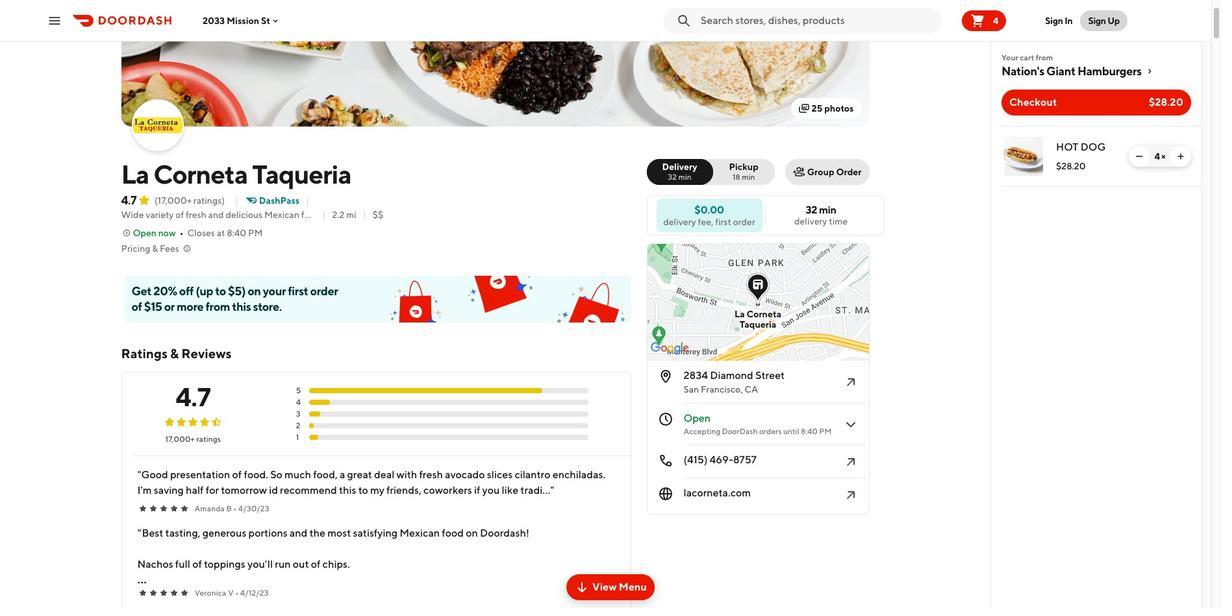 Task type: vqa. For each thing, say whether or not it's contained in the screenshot.
'Latte' associated with Iced Latte
no



Task type: locate. For each thing, give the bounding box(es) containing it.
1 horizontal spatial 4.7
[[176, 382, 211, 413]]

or for taste
[[420, 210, 428, 220]]

1 horizontal spatial first
[[715, 217, 731, 227]]

min for pickup
[[742, 172, 755, 182]]

1 vertical spatial 32
[[806, 204, 817, 216]]

0 vertical spatial $28.20
[[1149, 96, 1184, 109]]

veronica
[[195, 589, 226, 598]]

now
[[158, 228, 176, 238]]

order
[[837, 167, 862, 177]]

8:40 right until
[[801, 427, 818, 437]]

32 inside "delivery 32 min"
[[668, 172, 677, 182]]

delivery left fee,
[[664, 217, 696, 227]]

4
[[993, 15, 999, 26], [1155, 151, 1160, 162], [296, 398, 301, 407]]

la corneta taqueria image
[[121, 0, 870, 127], [133, 101, 182, 150]]

order inside $0.00 delivery fee, first order
[[733, 217, 756, 227]]

store.
[[253, 300, 282, 314]]

1
[[296, 433, 299, 442]]

1 vertical spatial •
[[233, 504, 237, 514]]

& right ratings
[[170, 346, 179, 361]]

2 horizontal spatial min
[[819, 204, 837, 216]]

ratings
[[196, 435, 221, 444]]

v
[[228, 589, 234, 598]]

pm down delicious
[[248, 228, 263, 238]]

0 horizontal spatial or
[[164, 300, 175, 314]]

1 horizontal spatial min
[[742, 172, 755, 182]]

veronica v • 4/12/23
[[195, 589, 269, 598]]

1 vertical spatial of
[[132, 300, 142, 314]]

your
[[1002, 53, 1019, 62]]

delicious
[[226, 210, 263, 220]]

1 horizontal spatial of
[[176, 210, 184, 220]]

17,000+ ratings
[[165, 435, 221, 444]]

1 vertical spatial order
[[310, 285, 338, 298]]

expand store hours image
[[843, 417, 859, 433]]

giant
[[1047, 64, 1076, 78]]

accepting
[[684, 427, 721, 437]]

first right your at the top left of the page
[[288, 285, 308, 298]]

1 horizontal spatial sign
[[1089, 15, 1106, 26]]

sign left the up
[[1089, 15, 1106, 26]]

0 horizontal spatial order
[[310, 285, 338, 298]]

fee,
[[698, 217, 714, 227]]

pricing & fees button
[[121, 242, 192, 255]]

1 vertical spatial "
[[550, 485, 554, 497]]

or inside get 20% off (up to $5) on your first order of $15 or more from this store.
[[164, 300, 175, 314]]

variety
[[146, 210, 174, 220]]

or left the taste
[[420, 210, 428, 220]]

1 horizontal spatial $28.20
[[1149, 96, 1184, 109]]

& left fees
[[152, 244, 158, 254]]

4.7
[[121, 194, 137, 207], [176, 382, 211, 413]]

b
[[226, 504, 232, 514]]

1 horizontal spatial pm
[[819, 427, 832, 437]]

32 left time
[[806, 204, 817, 216]]

1 vertical spatial from
[[206, 300, 230, 314]]

orders
[[760, 427, 782, 437]]

pm left expand store hours icon
[[819, 427, 832, 437]]

1 horizontal spatial delivery
[[795, 216, 827, 227]]

2 vertical spatial "
[[137, 528, 141, 540]]

1 delivery from the left
[[795, 216, 827, 227]]

open
[[133, 228, 157, 238], [684, 413, 711, 425]]

& inside button
[[152, 244, 158, 254]]

sign left in
[[1046, 15, 1064, 26]]

0 vertical spatial 32
[[668, 172, 677, 182]]

group order button
[[785, 159, 870, 185]]

(17,000+
[[155, 196, 192, 206]]

2 sign from the left
[[1089, 15, 1106, 26]]

hot dog image
[[1005, 137, 1044, 176]]

open menu image
[[47, 13, 62, 28]]

la
[[121, 159, 149, 190], [735, 309, 745, 320], [735, 309, 745, 320]]

open inside open accepting doordash orders until 8:40 pm
[[684, 413, 711, 425]]

2033 mission st button
[[203, 15, 281, 26]]

sign inside "link"
[[1046, 15, 1064, 26]]

1 vertical spatial pm
[[819, 427, 832, 437]]

1 horizontal spatial 32
[[806, 204, 817, 216]]

open up accepting
[[684, 413, 711, 425]]

open for open accepting doordash orders until 8:40 pm
[[684, 413, 711, 425]]

sign in
[[1046, 15, 1073, 26]]

1 vertical spatial $28.20
[[1057, 161, 1086, 172]]

0 horizontal spatial sign
[[1046, 15, 1064, 26]]

1 horizontal spatial 4
[[993, 15, 999, 26]]

0 vertical spatial order
[[733, 217, 756, 227]]

" for "
[[137, 528, 141, 540]]

0 horizontal spatial &
[[152, 244, 158, 254]]

1 vertical spatial open
[[684, 413, 711, 425]]

1 horizontal spatial order
[[733, 217, 756, 227]]

fresh
[[186, 210, 207, 220]]

0 horizontal spatial delivery
[[664, 217, 696, 227]]

remove one from cart image
[[1135, 151, 1145, 162]]

| up delicious
[[235, 196, 238, 206]]

delivery left time
[[795, 216, 827, 227]]

wide
[[121, 210, 144, 220]]

32 up $0.00 delivery fee, first order
[[668, 172, 677, 182]]

$28.20 down hot on the right top of page
[[1057, 161, 1086, 172]]

0 vertical spatial 8:40
[[227, 228, 246, 238]]

8:40 right at
[[227, 228, 246, 238]]

" for " "
[[137, 469, 141, 481]]

• right b
[[233, 504, 237, 514]]

sign inside 'link'
[[1089, 15, 1106, 26]]

1 horizontal spatial &
[[170, 346, 179, 361]]

0 horizontal spatial 4.7
[[121, 194, 137, 207]]

(up
[[196, 285, 213, 298]]

Store search: begin typing to search for stores available on DoorDash text field
[[701, 13, 936, 28]]

| right mi
[[363, 210, 366, 220]]

diamond
[[710, 370, 754, 382]]

group order
[[808, 167, 862, 177]]

& for ratings
[[170, 346, 179, 361]]

until
[[784, 427, 800, 437]]

corneta
[[154, 159, 248, 190], [747, 309, 782, 320], [747, 309, 782, 320]]

ratings
[[121, 346, 168, 361]]

from down the to
[[206, 300, 230, 314]]

0 vertical spatial "
[[137, 469, 141, 481]]

8:40
[[227, 228, 246, 238], [801, 427, 818, 437]]

1 vertical spatial 4
[[1155, 151, 1160, 162]]

in
[[1065, 15, 1073, 26]]

open for open now
[[133, 228, 157, 238]]

5
[[296, 386, 301, 396]]

0 horizontal spatial from
[[206, 300, 230, 314]]

0 vertical spatial pm
[[248, 228, 263, 238]]

first right fee,
[[715, 217, 731, 227]]

or for more
[[164, 300, 175, 314]]

&
[[152, 244, 158, 254], [170, 346, 179, 361]]

min right 18 on the right top of the page
[[742, 172, 755, 182]]

0 horizontal spatial first
[[288, 285, 308, 298]]

0 vertical spatial from
[[1036, 53, 1053, 62]]

• for amanda
[[233, 504, 237, 514]]

sign for sign up
[[1089, 15, 1106, 26]]

17,000+
[[165, 435, 195, 444]]

sign up link
[[1081, 10, 1128, 31]]

4.7 up wide
[[121, 194, 137, 207]]

1 vertical spatial first
[[288, 285, 308, 298]]

0 horizontal spatial pm
[[248, 228, 263, 238]]

fees
[[160, 244, 179, 254]]

order right your at the top left of the page
[[310, 285, 338, 298]]

add one to cart image
[[1176, 151, 1186, 162]]

view
[[593, 582, 617, 594]]

from inside get 20% off (up to $5) on your first order of $15 or more from this store.
[[206, 300, 230, 314]]

0 horizontal spatial 8:40
[[227, 228, 246, 238]]

of
[[176, 210, 184, 220], [132, 300, 142, 314]]

any
[[365, 210, 380, 220]]

delivery inside $0.00 delivery fee, first order
[[664, 217, 696, 227]]

2 horizontal spatial 4
[[1155, 151, 1160, 162]]

1 horizontal spatial open
[[684, 413, 711, 425]]

pm
[[248, 228, 263, 238], [819, 427, 832, 437]]

time
[[829, 216, 848, 227]]

1 vertical spatial or
[[164, 300, 175, 314]]

of down the get
[[132, 300, 142, 314]]

(415)
[[684, 454, 708, 467]]

0 horizontal spatial min
[[679, 172, 692, 182]]

min inside "delivery 32 min"
[[679, 172, 692, 182]]

1 vertical spatial 8:40
[[801, 427, 818, 437]]

• right now on the left top of page
[[180, 228, 184, 238]]

0 horizontal spatial 4
[[296, 398, 301, 407]]

2 vertical spatial •
[[235, 589, 239, 598]]

1 horizontal spatial or
[[420, 210, 428, 220]]

0 horizontal spatial 32
[[668, 172, 677, 182]]

min up $0.00 delivery fee, first order
[[679, 172, 692, 182]]

0 vertical spatial •
[[180, 228, 184, 238]]

0 horizontal spatial open
[[133, 228, 157, 238]]

min down 'group order' button
[[819, 204, 837, 216]]

0 vertical spatial 4
[[993, 15, 999, 26]]

2
[[296, 421, 301, 431]]

1 horizontal spatial 8:40
[[801, 427, 818, 437]]

| right "food"
[[323, 210, 326, 220]]

first inside $0.00 delivery fee, first order
[[715, 217, 731, 227]]

1 vertical spatial 4.7
[[176, 382, 211, 413]]

0 vertical spatial or
[[420, 210, 428, 220]]

hot dog
[[1057, 141, 1106, 153]]

0 horizontal spatial $28.20
[[1057, 161, 1086, 172]]

1 vertical spatial &
[[170, 346, 179, 361]]

ratings)
[[193, 196, 225, 206]]

min inside pickup 18 min
[[742, 172, 755, 182]]

8:40 inside open accepting doordash orders until 8:40 pm
[[801, 427, 818, 437]]

open up the pricing & fees
[[133, 228, 157, 238]]

0 vertical spatial 4.7
[[121, 194, 137, 207]]

your
[[263, 285, 286, 298]]

4.7 up 17,000+ ratings
[[176, 382, 211, 413]]

0 vertical spatial &
[[152, 244, 158, 254]]

• right v
[[235, 589, 239, 598]]

3
[[296, 409, 301, 419]]

of down (17,000+
[[176, 210, 184, 220]]

None radio
[[647, 159, 713, 185], [705, 159, 775, 185], [647, 159, 713, 185], [705, 159, 775, 185]]

taqueria
[[252, 159, 351, 190], [740, 320, 777, 330], [740, 320, 777, 330]]

order right fee,
[[733, 217, 756, 227]]

2 delivery from the left
[[664, 217, 696, 227]]

1 sign from the left
[[1046, 15, 1064, 26]]

or down 20%
[[164, 300, 175, 314]]

san
[[684, 385, 699, 395]]

$28.20 for checkout
[[1149, 96, 1184, 109]]

mexican
[[264, 210, 300, 220]]

pickup 18 min
[[729, 162, 759, 182]]

$28.20 up the ×
[[1149, 96, 1184, 109]]

25 photos button
[[791, 98, 862, 119]]

from right cart
[[1036, 53, 1053, 62]]

0 vertical spatial first
[[715, 217, 731, 227]]

call restaurant image
[[843, 455, 859, 470]]

0 vertical spatial open
[[133, 228, 157, 238]]

| 2.2 mi | $$
[[323, 210, 384, 220]]

4 inside button
[[993, 15, 999, 26]]

$5)
[[228, 285, 246, 298]]

" "
[[137, 469, 554, 497]]

0 horizontal spatial of
[[132, 300, 142, 314]]



Task type: describe. For each thing, give the bounding box(es) containing it.
4/12/23
[[240, 589, 269, 598]]

doordash
[[722, 427, 758, 437]]

find restaurant in google maps image
[[843, 375, 859, 391]]

pickup
[[729, 162, 759, 172]]

sign for sign in
[[1046, 15, 1064, 26]]

occasion
[[382, 210, 418, 220]]

view menu
[[593, 582, 647, 594]]

$15
[[144, 300, 162, 314]]

expand store hours button
[[650, 289, 866, 330]]

18
[[733, 172, 741, 182]]

dashpass
[[259, 196, 300, 206]]

32 inside 32 min delivery time
[[806, 204, 817, 216]]

min for delivery
[[679, 172, 692, 182]]

and
[[208, 210, 224, 220]]

reviews
[[181, 346, 232, 361]]

pricing
[[121, 244, 150, 254]]

food
[[301, 210, 321, 220]]

amanda
[[195, 504, 225, 514]]

first inside get 20% off (up to $5) on your first order of $15 or more from this store.
[[288, 285, 308, 298]]

$0.00
[[695, 204, 724, 216]]

expand store hours image
[[843, 301, 859, 317]]

pricing & fees
[[121, 244, 179, 254]]

2033
[[203, 15, 225, 26]]

on
[[248, 285, 261, 298]]

20%
[[154, 285, 177, 298]]

& for pricing
[[152, 244, 158, 254]]

0 vertical spatial of
[[176, 210, 184, 220]]

delivery
[[662, 162, 698, 172]]

(415) 469-8757
[[684, 454, 757, 467]]

• closes at 8:40 pm
[[180, 228, 263, 238]]

more
[[177, 300, 204, 314]]

this
[[232, 300, 251, 314]]

1 horizontal spatial from
[[1036, 53, 1053, 62]]

• for veronica
[[235, 589, 239, 598]]

get
[[132, 285, 151, 298]]

25
[[812, 103, 823, 114]]

8757
[[734, 454, 757, 467]]

4 ×
[[1155, 151, 1166, 162]]

×
[[1162, 151, 1166, 162]]

4/30/23
[[238, 504, 269, 514]]

2 vertical spatial 4
[[296, 398, 301, 407]]

dashpass |
[[259, 196, 309, 206]]

hamburgers
[[1078, 64, 1142, 78]]

powered by google image
[[651, 342, 689, 355]]

cart
[[1020, 53, 1035, 62]]

view restaurant image
[[843, 488, 859, 503]]

$$
[[373, 210, 384, 220]]

(17,000+ ratings)
[[155, 196, 225, 206]]

mi
[[346, 210, 357, 220]]

for
[[322, 210, 334, 220]]

| up "food"
[[306, 196, 309, 206]]

of inside get 20% off (up to $5) on your first order of $15 or more from this store.
[[132, 300, 142, 314]]

photos
[[825, 103, 854, 114]]

$28.20 for hot dog
[[1057, 161, 1086, 172]]

dog
[[1081, 141, 1106, 153]]

order inside get 20% off (up to $5) on your first order of $15 or more from this store.
[[310, 285, 338, 298]]

sign in link
[[1038, 7, 1081, 33]]

delivery 32 min
[[662, 162, 698, 182]]

2033 mission st
[[203, 15, 270, 26]]

open accepting doordash orders until 8:40 pm
[[684, 413, 832, 437]]

nation's giant hamburgers
[[1002, 64, 1142, 78]]

map region
[[632, 101, 964, 433]]

off
[[179, 285, 194, 298]]

order methods option group
[[647, 159, 775, 185]]

2834
[[684, 370, 708, 382]]

group
[[808, 167, 835, 177]]

469-
[[710, 454, 734, 467]]

your cart from
[[1002, 53, 1053, 62]]

to
[[215, 285, 226, 298]]

2.2
[[332, 210, 345, 220]]

hot
[[1057, 141, 1079, 153]]

closes
[[187, 228, 215, 238]]

$0.00 delivery fee, first order
[[664, 204, 756, 227]]

nation's giant hamburgers link
[[1002, 64, 1192, 79]]

delivery inside 32 min delivery time
[[795, 216, 827, 227]]

4 button
[[962, 10, 1007, 31]]

francisco,
[[701, 385, 743, 395]]

almost
[[336, 210, 363, 220]]

up
[[1108, 15, 1120, 26]]

25 photos
[[812, 103, 854, 114]]

min inside 32 min delivery time
[[819, 204, 837, 216]]

checkout
[[1010, 96, 1057, 109]]

view menu button
[[567, 575, 655, 601]]

nation's
[[1002, 64, 1045, 78]]

ratings & reviews
[[121, 346, 232, 361]]

mission
[[227, 15, 259, 26]]

open now
[[133, 228, 176, 238]]

taste
[[430, 210, 451, 220]]

32 min delivery time
[[795, 204, 848, 227]]

pm inside open accepting doordash orders until 8:40 pm
[[819, 427, 832, 437]]



